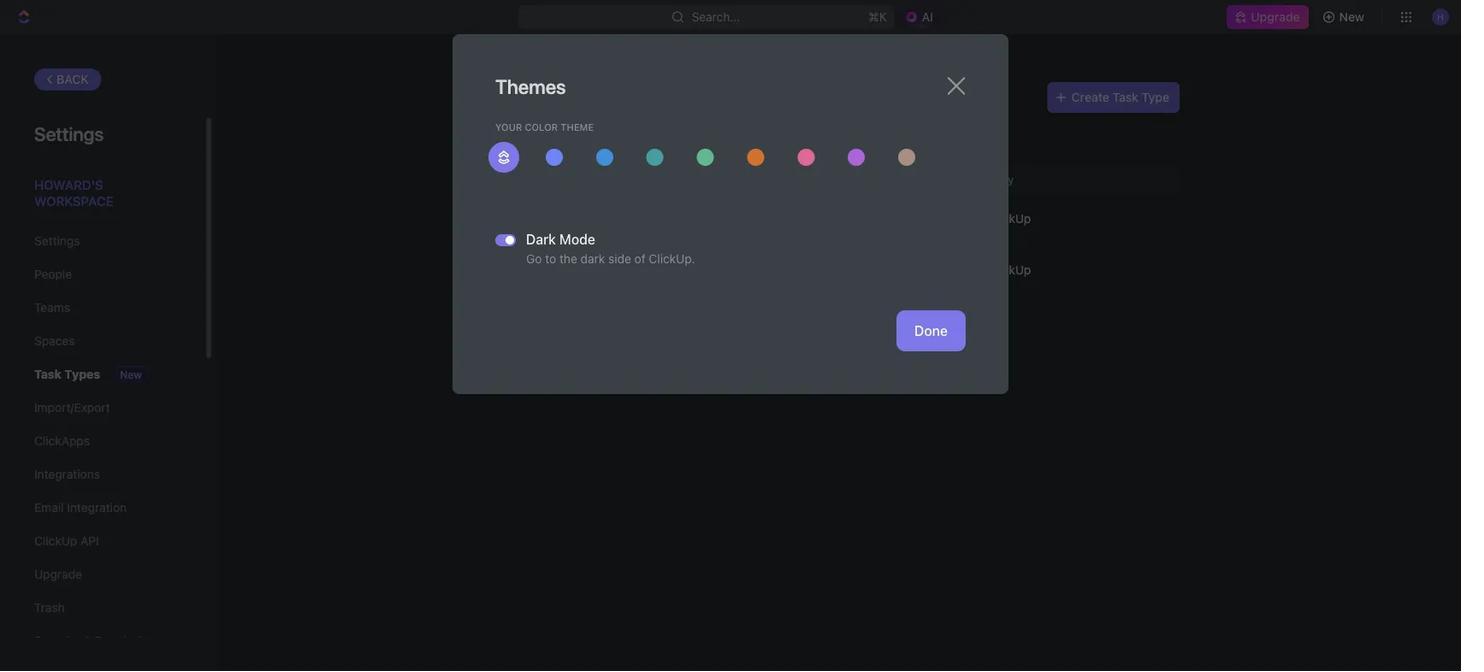 Task type: vqa. For each thing, say whether or not it's contained in the screenshot.
second Tasks from the right
yes



Task type: describe. For each thing, give the bounding box(es) containing it.
spaces
[[34, 334, 75, 348]]

dark
[[581, 252, 605, 266]]

security & permissions
[[34, 634, 161, 649]]

import/export
[[34, 401, 110, 415]]

milestone
[[533, 263, 588, 277]]

1 vertical spatial clickup
[[988, 263, 1031, 277]]

anything
[[619, 118, 666, 132]]

teams link
[[34, 293, 170, 323]]

integrations
[[34, 468, 100, 482]]

done button
[[897, 311, 966, 352]]

icons
[[857, 118, 887, 132]]

used
[[570, 118, 597, 132]]

1 tasks from the left
[[495, 118, 527, 132]]

1 horizontal spatial upgrade
[[1251, 10, 1300, 24]]

new inside button
[[1340, 10, 1365, 24]]

clickup. inside "tasks can be used for anything in clickup. customize names and icons of tasks to use them for things like epics, customers, people, invoices, 1on1s."
[[683, 118, 729, 132]]

theme
[[561, 121, 594, 133]]

by
[[1002, 174, 1014, 186]]

use
[[953, 118, 973, 132]]

trash link
[[34, 594, 170, 623]]

1 settings from the top
[[34, 122, 104, 145]]

them
[[495, 136, 524, 150]]

go
[[526, 252, 542, 266]]

side
[[608, 252, 631, 266]]

email
[[34, 501, 64, 515]]

workspace
[[34, 194, 113, 209]]

customize
[[732, 118, 791, 132]]

integration
[[67, 501, 127, 515]]

⌘k
[[868, 10, 887, 24]]

integrations link
[[34, 460, 170, 489]]

clickup. inside themes dialog
[[649, 252, 695, 266]]

1 vertical spatial for
[[527, 136, 542, 150]]

task inside "settings" element
[[34, 367, 62, 382]]

and
[[834, 118, 854, 132]]

back link
[[34, 68, 102, 91]]

clickup api
[[34, 534, 99, 548]]

0 vertical spatial types
[[542, 86, 598, 110]]

create
[[1072, 90, 1110, 104]]

clickapps link
[[34, 427, 170, 456]]

name
[[506, 174, 534, 186]]

new button
[[1316, 3, 1375, 31]]

created by
[[961, 174, 1014, 186]]

1 horizontal spatial for
[[600, 118, 616, 132]]

people
[[34, 267, 72, 281]]

email integration link
[[34, 494, 170, 523]]

people link
[[34, 260, 170, 289]]

1 horizontal spatial task types
[[495, 86, 598, 110]]

1 horizontal spatial task
[[495, 86, 538, 110]]

api
[[80, 534, 99, 548]]

to inside themes dialog
[[545, 252, 556, 266]]

task types inside "settings" element
[[34, 367, 100, 382]]

clickapps
[[34, 434, 90, 448]]

type
[[1142, 90, 1170, 104]]

security & permissions link
[[34, 627, 170, 656]]

howard's
[[34, 177, 103, 192]]

create task type
[[1072, 90, 1170, 104]]

create task type button
[[1048, 82, 1180, 113]]



Task type: locate. For each thing, give the bounding box(es) containing it.
1 vertical spatial task types
[[34, 367, 100, 382]]

1 vertical spatial upgrade
[[34, 568, 82, 582]]

0 horizontal spatial tasks
[[495, 118, 527, 132]]

1 horizontal spatial to
[[939, 118, 950, 132]]

0 vertical spatial upgrade
[[1251, 10, 1300, 24]]

created
[[961, 174, 999, 186]]

task inside button
[[1113, 90, 1139, 104]]

clickup. up people, on the top of the page
[[683, 118, 729, 132]]

0 vertical spatial clickup.
[[683, 118, 729, 132]]

of inside themes dialog
[[635, 252, 646, 266]]

to
[[939, 118, 950, 132], [545, 252, 556, 266]]

0 horizontal spatial of
[[635, 252, 646, 266]]

for
[[600, 118, 616, 132], [527, 136, 542, 150]]

import/export link
[[34, 394, 170, 423]]

0 horizontal spatial for
[[527, 136, 542, 150]]

1on1s.
[[804, 136, 837, 150]]

2 settings from the top
[[34, 234, 80, 248]]

trash
[[34, 601, 65, 615]]

for down color
[[527, 136, 542, 150]]

color
[[525, 121, 558, 133]]

email integration
[[34, 501, 127, 515]]

of right icons
[[890, 118, 901, 132]]

clickup inside "settings" element
[[34, 534, 77, 548]]

0 horizontal spatial types
[[65, 367, 100, 382]]

0 horizontal spatial upgrade
[[34, 568, 82, 582]]

0 vertical spatial clickup
[[988, 211, 1031, 225]]

0 vertical spatial for
[[600, 118, 616, 132]]

&
[[83, 634, 91, 649]]

be
[[553, 118, 567, 132]]

of right the side
[[635, 252, 646, 266]]

1 horizontal spatial tasks
[[904, 118, 935, 132]]

0 vertical spatial to
[[939, 118, 950, 132]]

1 horizontal spatial new
[[1340, 10, 1365, 24]]

your
[[495, 121, 522, 133]]

customers,
[[641, 136, 704, 150]]

clickup. right the side
[[649, 252, 695, 266]]

0 horizontal spatial task
[[34, 367, 62, 382]]

0 vertical spatial task types
[[495, 86, 598, 110]]

mode
[[560, 231, 595, 248]]

2 tasks from the left
[[904, 118, 935, 132]]

teams
[[34, 301, 70, 315]]

clickup
[[988, 211, 1031, 225], [988, 263, 1031, 277], [34, 534, 77, 548]]

dark mode
[[526, 231, 595, 248]]

epics,
[[605, 136, 638, 150]]

upgrade left new button
[[1251, 10, 1300, 24]]

upgrade link up the trash link on the bottom
[[34, 560, 170, 590]]

your color theme
[[495, 121, 594, 133]]

1 vertical spatial new
[[120, 369, 142, 381]]

settings element
[[0, 34, 214, 672]]

clickup.
[[683, 118, 729, 132], [649, 252, 695, 266]]

invoices,
[[752, 136, 800, 150]]

task down spaces
[[34, 367, 62, 382]]

0 horizontal spatial to
[[545, 252, 556, 266]]

1 vertical spatial to
[[545, 252, 556, 266]]

types inside "settings" element
[[65, 367, 100, 382]]

2 vertical spatial clickup
[[34, 534, 77, 548]]

tasks left use
[[904, 118, 935, 132]]

1 horizontal spatial types
[[542, 86, 598, 110]]

like
[[583, 136, 601, 150]]

0 vertical spatial upgrade link
[[1227, 5, 1309, 29]]

settings up the people
[[34, 234, 80, 248]]

to left use
[[939, 118, 950, 132]]

in
[[670, 118, 679, 132]]

of inside "tasks can be used for anything in clickup. customize names and icons of tasks to use them for things like epics, customers, people, invoices, 1on1s."
[[890, 118, 901, 132]]

1 horizontal spatial upgrade link
[[1227, 5, 1309, 29]]

upgrade inside "settings" element
[[34, 568, 82, 582]]

1 vertical spatial of
[[635, 252, 646, 266]]

0 horizontal spatial task types
[[34, 367, 100, 382]]

task left type
[[1113, 90, 1139, 104]]

types up be
[[542, 86, 598, 110]]

go to the dark side of clickup.
[[526, 252, 695, 266]]

types up import/export in the bottom left of the page
[[65, 367, 100, 382]]

the
[[560, 252, 577, 266]]

task types up can
[[495, 86, 598, 110]]

to inside "tasks can be used for anything in clickup. customize names and icons of tasks to use them for things like epics, customers, people, invoices, 1on1s."
[[939, 118, 950, 132]]

1 vertical spatial clickup.
[[649, 252, 695, 266]]

security
[[34, 634, 80, 649]]

permissions
[[95, 634, 161, 649]]

task types up import/export in the bottom left of the page
[[34, 367, 100, 382]]

can
[[530, 118, 550, 132]]

tasks up "them" at top
[[495, 118, 527, 132]]

for up epics,
[[600, 118, 616, 132]]

people,
[[708, 136, 749, 150]]

to right go
[[545, 252, 556, 266]]

task up your
[[495, 86, 538, 110]]

1 vertical spatial settings
[[34, 234, 80, 248]]

upgrade
[[1251, 10, 1300, 24], [34, 568, 82, 582]]

names
[[794, 118, 830, 132]]

done
[[915, 323, 948, 339]]

1 vertical spatial types
[[65, 367, 100, 382]]

0 horizontal spatial upgrade link
[[34, 560, 170, 590]]

0 horizontal spatial new
[[120, 369, 142, 381]]

0 vertical spatial settings
[[34, 122, 104, 145]]

back
[[56, 72, 89, 86]]

spaces link
[[34, 327, 170, 356]]

settings up howard's
[[34, 122, 104, 145]]

things
[[545, 136, 580, 150]]

upgrade link left new button
[[1227, 5, 1309, 29]]

task types
[[495, 86, 598, 110], [34, 367, 100, 382]]

dark
[[526, 231, 556, 248]]

types
[[542, 86, 598, 110], [65, 367, 100, 382]]

of
[[890, 118, 901, 132], [635, 252, 646, 266]]

tasks can be used for anything in clickup. customize names and icons of tasks to use them for things like epics, customers, people, invoices, 1on1s.
[[495, 118, 973, 150]]

upgrade link
[[1227, 5, 1309, 29], [34, 560, 170, 590]]

1 horizontal spatial of
[[890, 118, 901, 132]]

settings
[[34, 122, 104, 145], [34, 234, 80, 248]]

1 vertical spatial upgrade link
[[34, 560, 170, 590]]

upgrade down 'clickup api'
[[34, 568, 82, 582]]

howard's workspace
[[34, 177, 113, 209]]

themes dialog
[[453, 34, 1009, 394]]

clickup api link
[[34, 527, 170, 556]]

search...
[[692, 10, 740, 24]]

2 horizontal spatial task
[[1113, 90, 1139, 104]]

tasks
[[495, 118, 527, 132], [904, 118, 935, 132]]

themes
[[495, 75, 566, 98]]

new inside "settings" element
[[120, 369, 142, 381]]

0 vertical spatial new
[[1340, 10, 1365, 24]]

settings link
[[34, 227, 170, 256]]

new
[[1340, 10, 1365, 24], [120, 369, 142, 381]]

0 vertical spatial of
[[890, 118, 901, 132]]

task
[[495, 86, 538, 110], [1113, 90, 1139, 104], [34, 367, 62, 382]]



